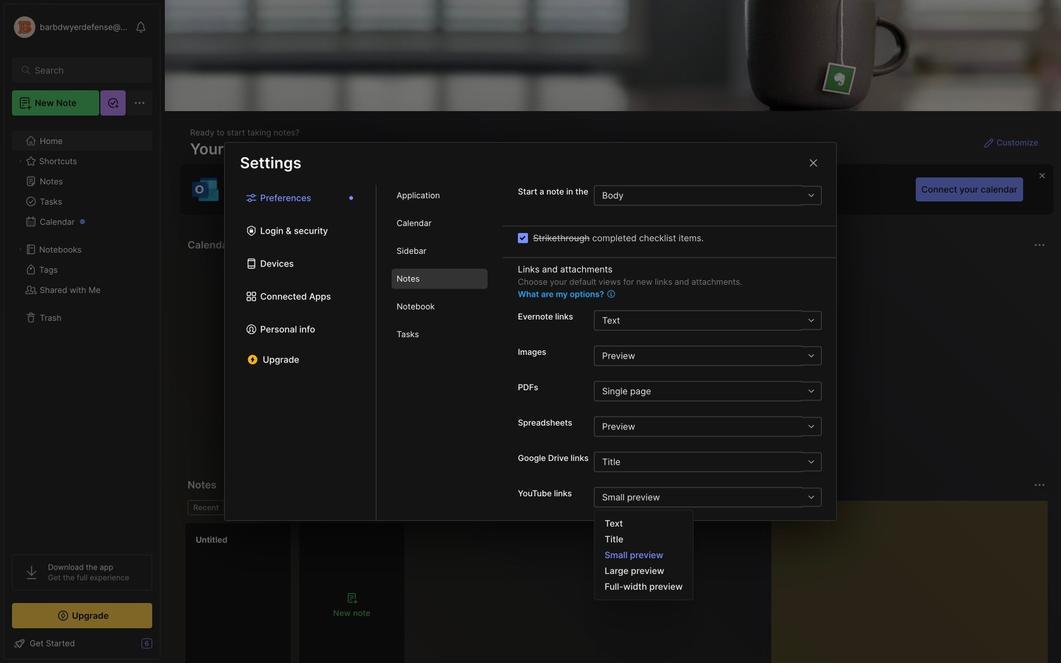 Task type: describe. For each thing, give the bounding box(es) containing it.
Search text field
[[35, 64, 135, 76]]

Choose default view option for PDFs field
[[594, 381, 821, 401]]

close image
[[806, 155, 821, 171]]

Choose default view option for Images field
[[594, 346, 821, 366]]

Choose default view option for Google Drive links field
[[594, 452, 821, 472]]

main element
[[0, 0, 164, 663]]

Start writing… text field
[[782, 501, 1047, 663]]



Task type: vqa. For each thing, say whether or not it's contained in the screenshot.
the bottommost More actions "field"
no



Task type: locate. For each thing, give the bounding box(es) containing it.
None search field
[[35, 63, 135, 78]]

tree
[[4, 123, 160, 543]]

Choose default view option for Evernote links field
[[594, 310, 821, 331]]

tab
[[392, 185, 488, 206], [392, 213, 488, 233], [392, 241, 488, 261], [392, 269, 488, 289], [392, 297, 488, 317], [392, 324, 488, 345], [188, 500, 225, 515]]

Select36 checkbox
[[518, 233, 528, 243]]

Choose default view option for Spreadsheets field
[[594, 417, 821, 437]]

row group
[[185, 523, 412, 663]]

tab list
[[225, 185, 376, 520], [376, 185, 503, 520]]

Choose default view option for YouTube links field
[[594, 487, 821, 508]]

2 tab list from the left
[[376, 185, 503, 520]]

tree inside main element
[[4, 123, 160, 543]]

dropdown list menu
[[595, 516, 693, 595]]

expand notebooks image
[[16, 246, 24, 253]]

1 tab list from the left
[[225, 185, 376, 520]]

none search field inside main element
[[35, 63, 135, 78]]

Start a new note in the body or title. field
[[594, 185, 822, 206]]



